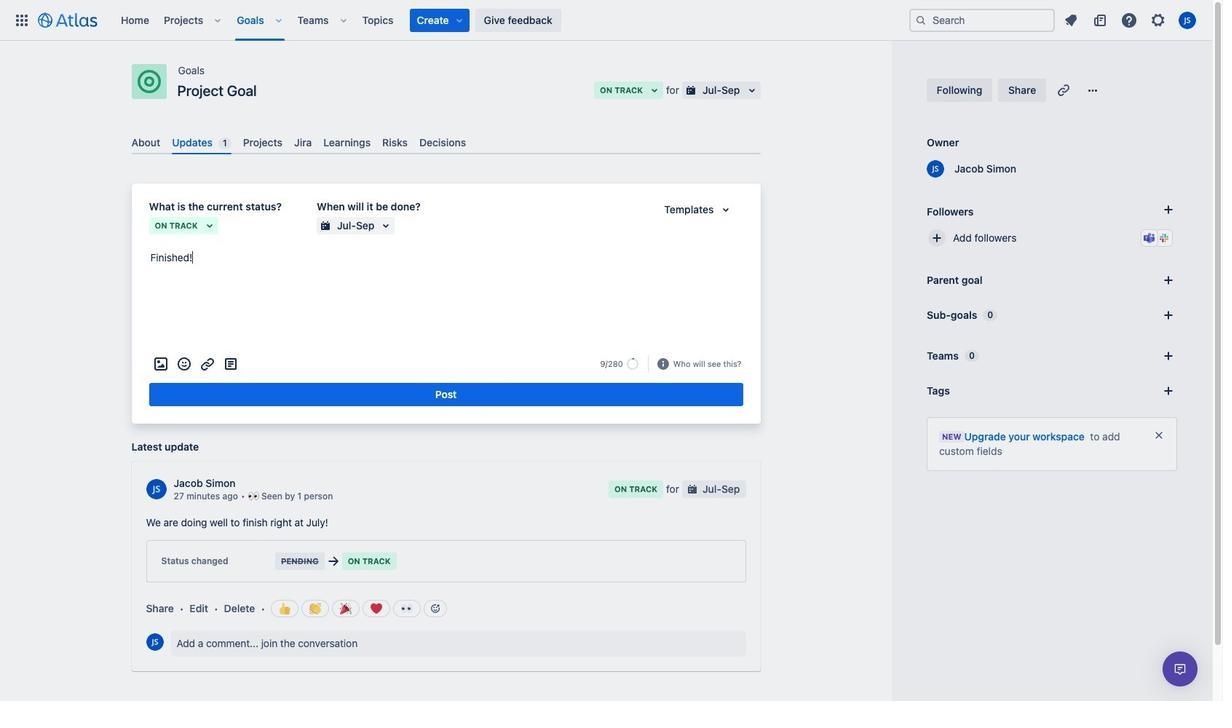 Task type: vqa. For each thing, say whether or not it's contained in the screenshot.
top element
yes



Task type: locate. For each thing, give the bounding box(es) containing it.
close banner image
[[1153, 430, 1165, 441]]

tab list
[[126, 130, 766, 154]]

add files, videos, or images image
[[152, 355, 169, 373]]

changed to image
[[324, 553, 342, 570]]

search image
[[915, 14, 927, 26]]

:heart: image
[[371, 603, 382, 615]]

:thumbsup: image
[[279, 603, 291, 615], [279, 603, 291, 615]]

add follower image
[[928, 229, 946, 247]]

insert link image
[[198, 355, 216, 373]]

banner
[[0, 0, 1212, 41]]

:clap: image
[[309, 603, 321, 615], [309, 603, 321, 615]]

:tada: image
[[340, 603, 352, 615]]

Main content area, start typing to enter text. text field
[[149, 249, 743, 272]]

:eyes: image
[[401, 603, 413, 615]]

add a follower image
[[1160, 201, 1177, 218]]

:heart: image
[[371, 603, 382, 615]]



Task type: describe. For each thing, give the bounding box(es) containing it.
Search field
[[909, 8, 1055, 32]]

insert emoji image
[[175, 355, 193, 373]]

:eyes: image
[[401, 603, 413, 615]]

help image
[[1121, 11, 1138, 29]]

msteams logo showing  channels are connected to this goal image
[[1144, 232, 1155, 244]]

goal icon image
[[137, 70, 161, 93]]

top element
[[9, 0, 909, 40]]

slack logo showing nan channels are connected to this goal image
[[1158, 232, 1170, 244]]

:tada: image
[[340, 603, 352, 615]]



